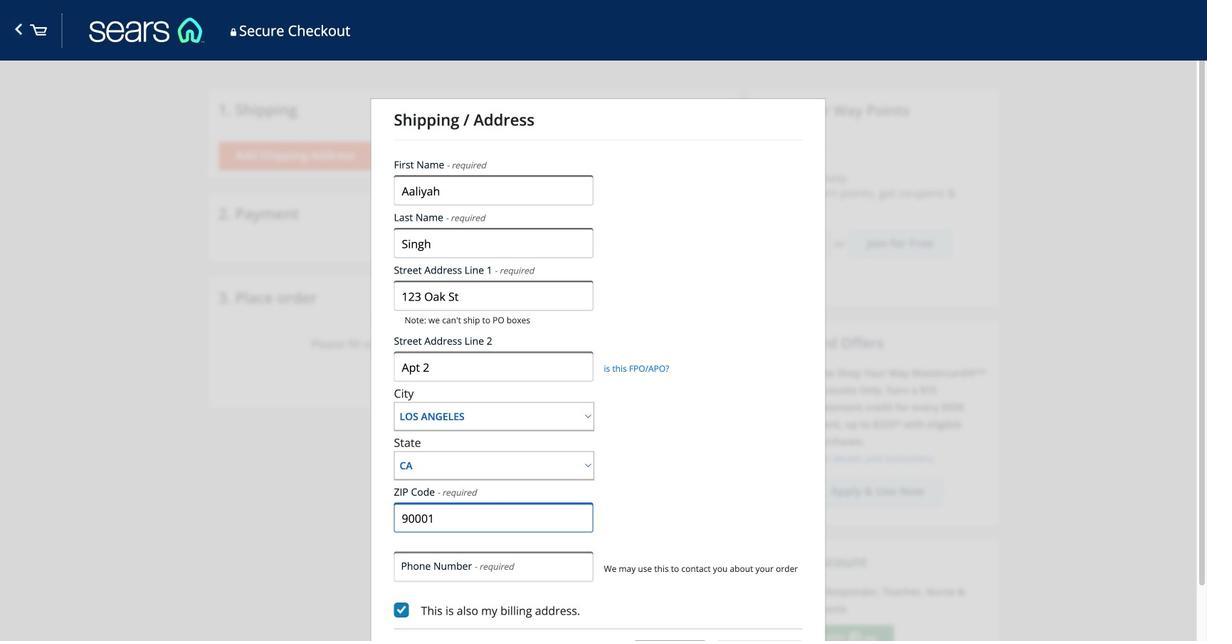 Task type: describe. For each thing, give the bounding box(es) containing it.
sears image
[[30, 24, 47, 45]]



Task type: locate. For each thing, give the bounding box(es) containing it.
document
[[371, 98, 1208, 641]]

None telephone field
[[394, 553, 594, 582]]

None checkbox
[[394, 602, 410, 618]]

None text field
[[394, 177, 594, 205], [394, 282, 594, 311], [394, 353, 594, 381], [394, 177, 594, 205], [394, 282, 594, 311], [394, 353, 594, 381]]

None text field
[[394, 229, 594, 258]]

None telephone field
[[394, 504, 594, 532]]



Task type: vqa. For each thing, say whether or not it's contained in the screenshot.
sears image
yes



